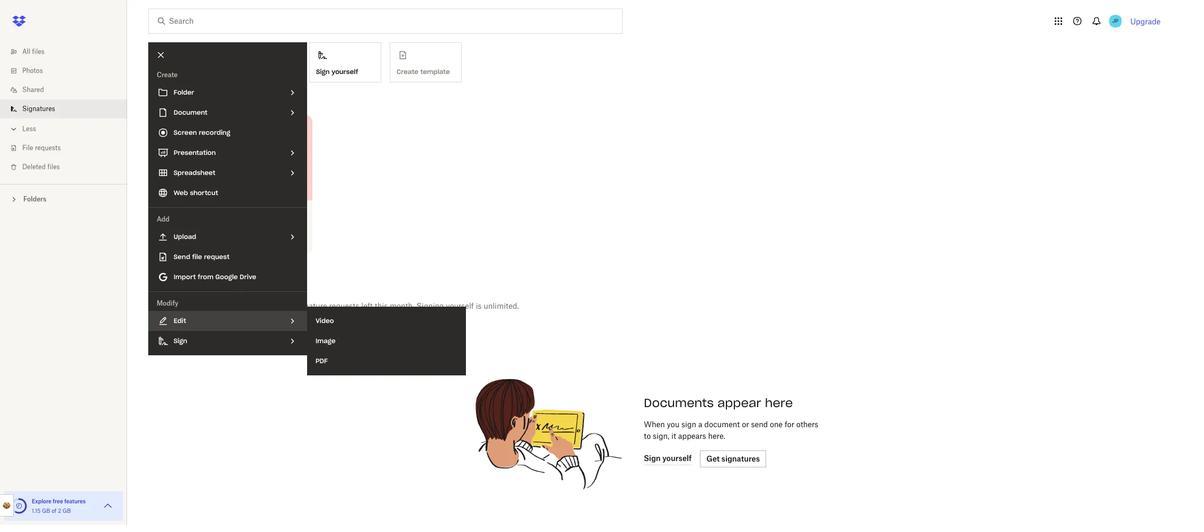 Task type: describe. For each thing, give the bounding box(es) containing it.
image
[[316, 337, 336, 345]]

shared link
[[8, 81, 127, 100]]

yourself inside button
[[332, 68, 358, 76]]

here.
[[708, 432, 726, 441]]

2
[[58, 508, 61, 515]]

folder menu item
[[148, 83, 307, 103]]

document menu item
[[148, 103, 307, 123]]

2 3 from the left
[[287, 302, 292, 311]]

signatures list item
[[0, 100, 127, 119]]

quota usage element
[[11, 498, 28, 515]]

create your signature so you're always ready to sign.
[[157, 208, 298, 226]]

document
[[705, 420, 740, 429]]

folders
[[23, 195, 46, 203]]

one
[[770, 420, 783, 429]]

close image
[[152, 46, 170, 64]]

add
[[157, 216, 170, 224]]

you're
[[232, 208, 250, 216]]

with
[[190, 91, 206, 100]]

dropbox image
[[8, 11, 30, 32]]

unlimited.
[[484, 302, 519, 311]]

create for create
[[157, 71, 178, 79]]

file
[[22, 144, 33, 152]]

menu containing create
[[148, 42, 307, 356]]

documents for documents
[[148, 302, 189, 311]]

import
[[174, 273, 196, 281]]

send
[[751, 420, 768, 429]]

upload
[[174, 233, 196, 241]]

signing
[[417, 302, 444, 311]]

get
[[148, 91, 161, 100]]

get started with signatures
[[148, 91, 245, 100]]

sign,
[[653, 432, 670, 441]]

less
[[22, 125, 36, 133]]

presentation
[[174, 149, 216, 157]]

create for create your signature so you're always ready to sign.
[[157, 208, 177, 216]]

1 gb from the left
[[42, 508, 50, 515]]

ready
[[274, 208, 291, 216]]

a
[[699, 420, 703, 429]]

photos
[[22, 67, 43, 75]]

when
[[644, 420, 665, 429]]

deleted files link
[[8, 158, 127, 177]]

shared
[[22, 86, 44, 94]]

upgrade link
[[1131, 17, 1161, 26]]

upgrade
[[1131, 17, 1161, 26]]

1 vertical spatial signatures
[[148, 277, 200, 289]]

1 vertical spatial requests
[[329, 302, 359, 311]]

screen recording
[[174, 129, 230, 137]]

started
[[163, 91, 188, 100]]

folder
[[174, 88, 194, 96]]

others
[[797, 420, 819, 429]]

explore
[[32, 499, 51, 505]]

edit
[[174, 317, 186, 325]]

menu containing video
[[307, 307, 466, 376]]

1.15
[[32, 508, 41, 515]]

appear
[[718, 396, 761, 411]]

spreadsheet
[[174, 169, 215, 177]]

free
[[53, 499, 63, 505]]

you
[[667, 420, 680, 429]]

of inside explore free features 1.15 gb of 2 gb
[[52, 508, 57, 515]]

files for all files
[[32, 48, 45, 56]]

presentation menu item
[[148, 143, 307, 163]]

of inside tab list
[[279, 302, 285, 311]]

appears
[[678, 432, 706, 441]]

video
[[316, 317, 334, 325]]

explore free features 1.15 gb of 2 gb
[[32, 499, 86, 515]]

send
[[174, 253, 190, 261]]

tab list containing documents
[[148, 294, 1165, 319]]

all
[[22, 48, 30, 56]]

document
[[174, 109, 208, 117]]

documents tab
[[148, 294, 189, 319]]

left
[[361, 302, 373, 311]]

files for deleted files
[[47, 163, 60, 171]]



Task type: vqa. For each thing, say whether or not it's contained in the screenshot.
or
yes



Task type: locate. For each thing, give the bounding box(es) containing it.
0 horizontal spatial of
[[52, 508, 57, 515]]

1 vertical spatial files
[[47, 163, 60, 171]]

1 vertical spatial documents
[[644, 396, 714, 411]]

sign yourself
[[316, 68, 358, 76]]

sign yourself button
[[309, 42, 381, 83]]

0 vertical spatial sign
[[316, 68, 330, 76]]

1 horizontal spatial yourself
[[446, 302, 474, 311]]

deleted files
[[22, 163, 60, 171]]

1 vertical spatial yourself
[[446, 302, 474, 311]]

0 horizontal spatial sign
[[174, 337, 187, 345]]

to inside create your signature so you're always ready to sign.
[[292, 208, 298, 216]]

all files link
[[8, 42, 127, 61]]

0 horizontal spatial 3
[[272, 302, 277, 311]]

to down the when
[[644, 432, 651, 441]]

0 horizontal spatial documents
[[148, 302, 189, 311]]

photos link
[[8, 61, 127, 81]]

0 vertical spatial signature
[[194, 208, 222, 216]]

1 horizontal spatial gb
[[63, 508, 71, 515]]

shortcut
[[190, 189, 218, 197]]

1 vertical spatial signature
[[294, 302, 327, 311]]

tab
[[197, 294, 234, 319]]

features
[[64, 499, 86, 505]]

3 of 3 signature requests left this month. signing yourself is unlimited.
[[272, 302, 519, 311]]

send file request menu item
[[148, 247, 307, 267]]

pdf
[[316, 358, 328, 365]]

files right all
[[32, 48, 45, 56]]

request
[[204, 253, 230, 261]]

requests inside the file requests link
[[35, 144, 61, 152]]

web
[[174, 189, 188, 197]]

yourself
[[332, 68, 358, 76], [446, 302, 474, 311]]

1 horizontal spatial 3
[[287, 302, 292, 311]]

0 vertical spatial requests
[[35, 144, 61, 152]]

signatures inside list item
[[22, 105, 55, 113]]

0 horizontal spatial yourself
[[332, 68, 358, 76]]

sign
[[682, 420, 697, 429]]

so
[[224, 208, 231, 216]]

0 horizontal spatial signatures
[[22, 105, 55, 113]]

menu
[[148, 42, 307, 356], [307, 307, 466, 376]]

0 horizontal spatial requests
[[35, 144, 61, 152]]

documents for documents appear here
[[644, 396, 714, 411]]

to inside when you sign a document or send one for others to sign, it appears here.
[[644, 432, 651, 441]]

screen
[[174, 129, 197, 137]]

0 vertical spatial to
[[292, 208, 298, 216]]

create inside create your signature so you're always ready to sign.
[[157, 208, 177, 216]]

2 create from the top
[[157, 208, 177, 216]]

modify
[[157, 300, 178, 308]]

list containing all files
[[0, 36, 127, 184]]

0 vertical spatial of
[[279, 302, 285, 311]]

month.
[[390, 302, 415, 311]]

documents up you at the right of page
[[644, 396, 714, 411]]

1 create from the top
[[157, 71, 178, 79]]

this
[[375, 302, 388, 311]]

deleted
[[22, 163, 46, 171]]

create down close image
[[157, 71, 178, 79]]

documents up edit
[[148, 302, 189, 311]]

0 horizontal spatial gb
[[42, 508, 50, 515]]

0 horizontal spatial files
[[32, 48, 45, 56]]

1 vertical spatial create
[[157, 208, 177, 216]]

files
[[32, 48, 45, 56], [47, 163, 60, 171]]

1 vertical spatial sign
[[174, 337, 187, 345]]

create
[[157, 71, 178, 79], [157, 208, 177, 216]]

0 vertical spatial signatures
[[22, 105, 55, 113]]

yourself inside tab list
[[446, 302, 474, 311]]

web shortcut
[[174, 189, 218, 197]]

1 horizontal spatial sign
[[316, 68, 330, 76]]

3
[[272, 302, 277, 311], [287, 302, 292, 311]]

signature up video
[[294, 302, 327, 311]]

is
[[476, 302, 482, 311]]

signature down shortcut
[[194, 208, 222, 216]]

signature
[[194, 208, 222, 216], [294, 302, 327, 311]]

requests right file
[[35, 144, 61, 152]]

1 horizontal spatial of
[[279, 302, 285, 311]]

all files
[[22, 48, 45, 56]]

sign for sign yourself
[[316, 68, 330, 76]]

0 vertical spatial documents
[[148, 302, 189, 311]]

import from google drive
[[174, 273, 256, 281]]

1 horizontal spatial to
[[644, 432, 651, 441]]

list
[[0, 36, 127, 184]]

documents
[[148, 302, 189, 311], [644, 396, 714, 411]]

file
[[192, 253, 202, 261]]

1 horizontal spatial signatures
[[148, 277, 200, 289]]

1 horizontal spatial requests
[[329, 302, 359, 311]]

drive
[[240, 273, 256, 281]]

gb
[[42, 508, 50, 515], [63, 508, 71, 515]]

1 3 from the left
[[272, 302, 277, 311]]

1 vertical spatial of
[[52, 508, 57, 515]]

1 horizontal spatial files
[[47, 163, 60, 171]]

create up sign.
[[157, 208, 177, 216]]

1 horizontal spatial signature
[[294, 302, 327, 311]]

requests left left
[[329, 302, 359, 311]]

files right deleted
[[47, 163, 60, 171]]

signatures link
[[8, 100, 127, 119]]

from
[[198, 273, 214, 281]]

2 gb from the left
[[63, 508, 71, 515]]

1 vertical spatial to
[[644, 432, 651, 441]]

file requests
[[22, 144, 61, 152]]

gb right 1.15
[[42, 508, 50, 515]]

when you sign a document or send one for others to sign, it appears here.
[[644, 420, 819, 441]]

upload menu item
[[148, 227, 307, 247]]

documents appear here
[[644, 396, 793, 411]]

to
[[292, 208, 298, 216], [644, 432, 651, 441]]

0 vertical spatial files
[[32, 48, 45, 56]]

import from google drive menu item
[[148, 267, 307, 288]]

spreadsheet menu item
[[148, 163, 307, 183]]

sign inside button
[[316, 68, 330, 76]]

gb right 2
[[63, 508, 71, 515]]

of
[[279, 302, 285, 311], [52, 508, 57, 515]]

sign menu item
[[148, 332, 307, 352]]

your
[[179, 208, 192, 216]]

file requests link
[[8, 139, 127, 158]]

0 horizontal spatial to
[[292, 208, 298, 216]]

google
[[215, 273, 238, 281]]

recording
[[199, 129, 230, 137]]

here
[[765, 396, 793, 411]]

edit menu item
[[148, 311, 307, 332]]

folders button
[[0, 191, 127, 207]]

it
[[672, 432, 676, 441]]

or
[[742, 420, 749, 429]]

sign
[[316, 68, 330, 76], [174, 337, 187, 345]]

for
[[785, 420, 795, 429]]

1 horizontal spatial documents
[[644, 396, 714, 411]]

sign.
[[157, 219, 171, 226]]

signatures up modify
[[148, 277, 200, 289]]

screen recording menu item
[[148, 123, 307, 143]]

0 vertical spatial yourself
[[332, 68, 358, 76]]

requests
[[35, 144, 61, 152], [329, 302, 359, 311]]

0 vertical spatial create
[[157, 71, 178, 79]]

tab list
[[148, 294, 1165, 319]]

web shortcut menu item
[[148, 183, 307, 203]]

signature inside create your signature so you're always ready to sign.
[[194, 208, 222, 216]]

0 horizontal spatial signature
[[194, 208, 222, 216]]

signatures down shared
[[22, 105, 55, 113]]

sign inside menu item
[[174, 337, 187, 345]]

to right ready
[[292, 208, 298, 216]]

send file request
[[174, 253, 230, 261]]

signatures
[[208, 91, 245, 100]]

always
[[252, 208, 272, 216]]

signatures
[[22, 105, 55, 113], [148, 277, 200, 289]]

less image
[[8, 124, 19, 135]]

create inside menu
[[157, 71, 178, 79]]

sign for sign
[[174, 337, 187, 345]]



